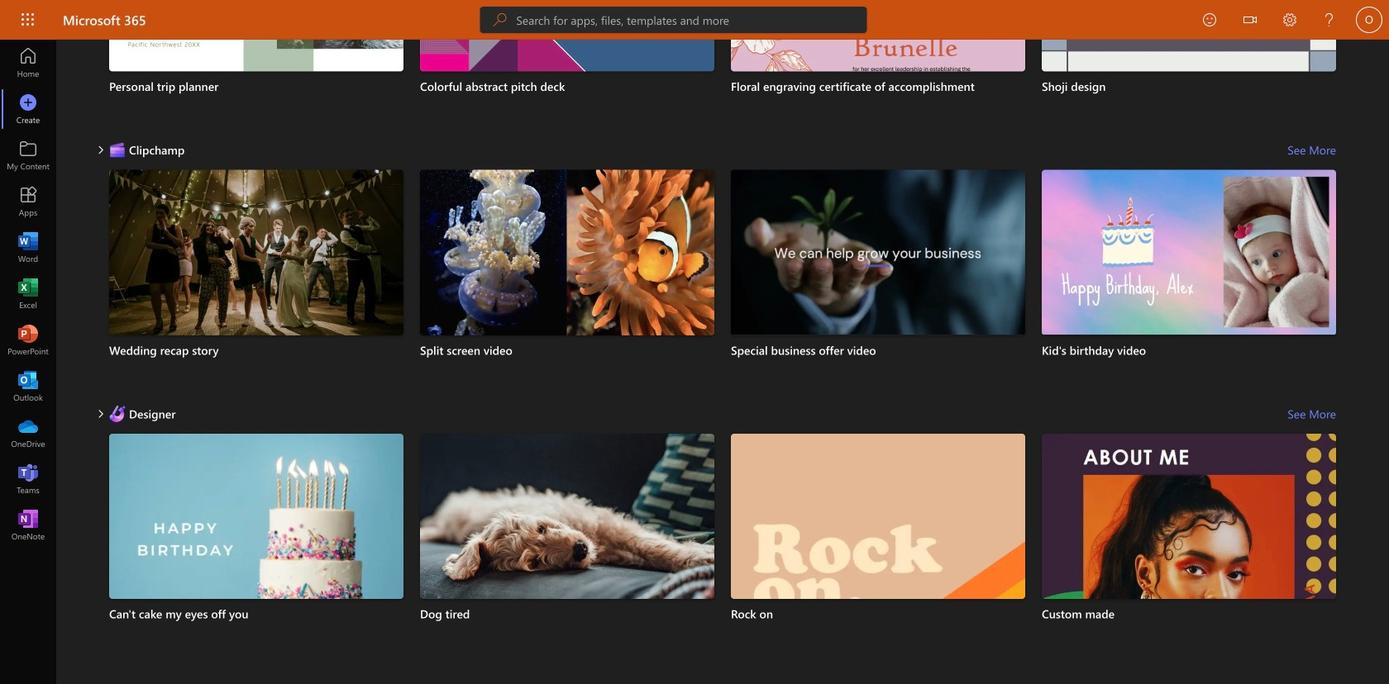 Task type: describe. For each thing, give the bounding box(es) containing it.
custom made link element
[[1042, 606, 1336, 623]]

teams image
[[20, 471, 36, 488]]

can't cake my eyes off you list item
[[109, 434, 404, 680]]

create image
[[20, 101, 36, 117]]

2 list from the top
[[109, 170, 1336, 394]]

special business offer video image
[[731, 170, 1025, 335]]

can't cake my eyes off you image
[[109, 434, 404, 680]]

custom made image
[[1042, 434, 1336, 685]]

split screen video list item
[[420, 170, 714, 388]]

wedding recap story list item
[[109, 170, 404, 388]]

personal trip planner link element
[[109, 78, 404, 95]]

word image
[[20, 240, 36, 256]]

my content image
[[20, 147, 36, 164]]

rock on list item
[[731, 434, 1025, 680]]

wedding recap story link element
[[109, 342, 404, 359]]

split screen video link element
[[420, 342, 714, 359]]

3 list from the top
[[109, 434, 1336, 685]]

custom made list item
[[1042, 434, 1336, 685]]

kid's birthday video image
[[1042, 170, 1336, 335]]

dog tired image
[[420, 434, 714, 685]]

Search box. Suggestions appear as you type. search field
[[516, 7, 867, 33]]

floral engraving certificate of accomplishment link element
[[731, 78, 1025, 95]]

shoji design list item
[[1042, 0, 1336, 124]]

onedrive image
[[20, 425, 36, 442]]



Task type: vqa. For each thing, say whether or not it's contained in the screenshot.
LIST
yes



Task type: locate. For each thing, give the bounding box(es) containing it.
1 vertical spatial list
[[109, 170, 1336, 394]]

split screen video image
[[420, 170, 714, 336]]

navigation
[[0, 40, 56, 549]]

powerpoint image
[[20, 332, 36, 349]]

personal trip planner list item
[[109, 0, 404, 124]]

colorful abstract pitch deck list item
[[420, 0, 714, 124]]

personal trip planner image
[[109, 0, 404, 72]]

application
[[0, 0, 1389, 685]]

apps image
[[20, 193, 36, 210]]

shoji design link element
[[1042, 78, 1336, 95]]

dog tired link element
[[420, 606, 714, 623]]

outlook image
[[20, 379, 36, 395]]

home image
[[20, 55, 36, 71]]

excel image
[[20, 286, 36, 303]]

shoji design image
[[1042, 0, 1336, 72]]

list
[[109, 0, 1336, 130], [109, 170, 1336, 394], [109, 434, 1336, 685]]

1 list from the top
[[109, 0, 1336, 130]]

colorful abstract pitch deck image
[[420, 0, 714, 72]]

dog tired list item
[[420, 434, 714, 685]]

kid's birthday video link element
[[1042, 342, 1336, 359]]

rock on link element
[[731, 606, 1025, 623]]

None search field
[[480, 7, 867, 33]]

can't cake my eyes off you link element
[[109, 606, 404, 623]]

2 vertical spatial list
[[109, 434, 1336, 685]]

special business offer video link element
[[731, 342, 1025, 359]]

banner
[[0, 0, 1389, 43]]

colorful abstract pitch deck link element
[[420, 78, 714, 95]]

special business offer video list item
[[731, 170, 1025, 388]]

0 vertical spatial list
[[109, 0, 1336, 130]]

wedding recap story image
[[109, 170, 404, 366]]

kid's birthday video list item
[[1042, 170, 1336, 388]]

onenote image
[[20, 518, 36, 534]]

rock on image
[[731, 434, 1025, 680]]



